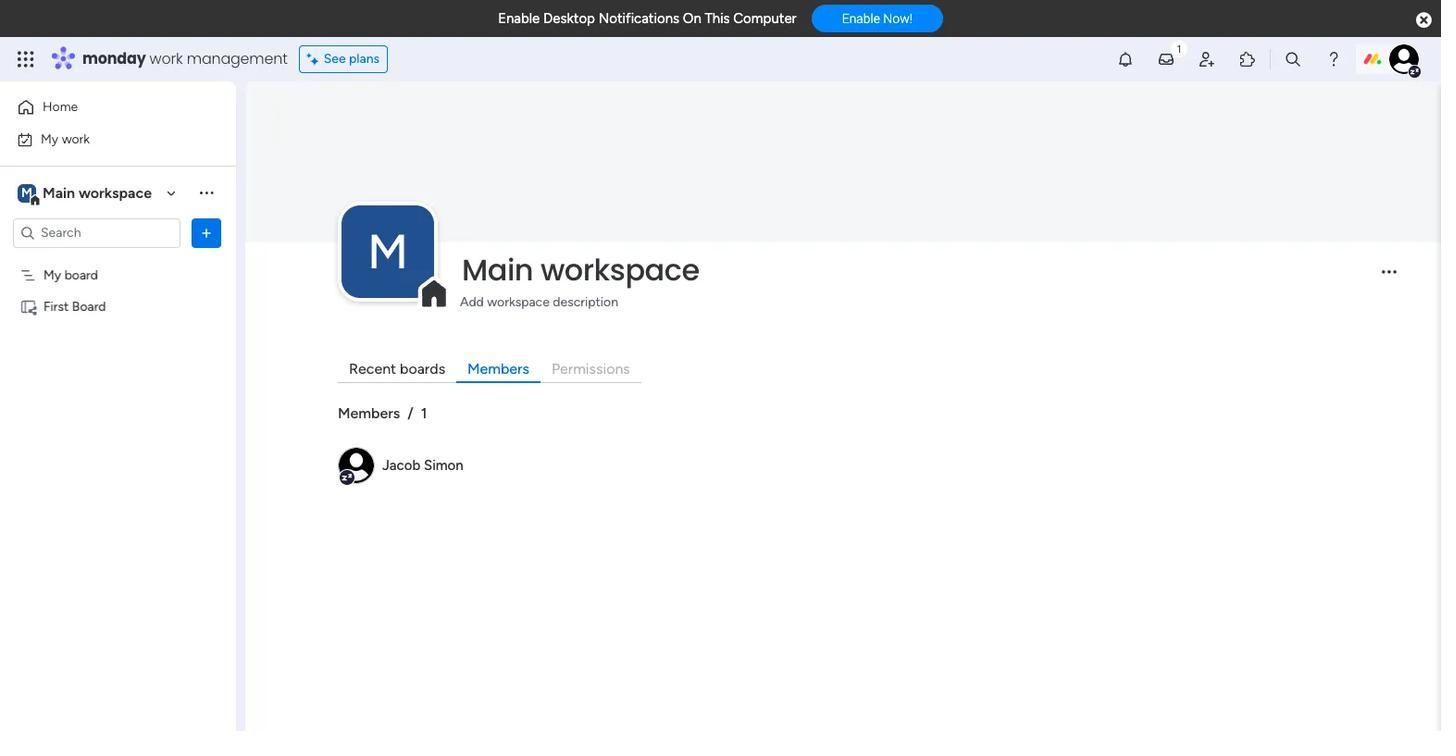 Task type: locate. For each thing, give the bounding box(es) containing it.
search everything image
[[1284, 50, 1302, 69]]

1 horizontal spatial members
[[468, 360, 529, 378]]

0 horizontal spatial main workspace
[[43, 184, 152, 201]]

enable for enable now!
[[842, 11, 880, 26]]

notifications
[[599, 10, 680, 27]]

main up add
[[462, 249, 533, 290]]

members down add
[[468, 360, 529, 378]]

work for my
[[62, 131, 90, 147]]

my board
[[44, 267, 98, 283]]

see plans button
[[299, 45, 388, 73]]

my left board
[[44, 267, 61, 283]]

board
[[64, 267, 98, 283]]

enable now!
[[842, 11, 913, 26]]

0 horizontal spatial main
[[43, 184, 75, 201]]

work inside button
[[62, 131, 90, 147]]

enable left now!
[[842, 11, 880, 26]]

work
[[150, 48, 183, 69], [62, 131, 90, 147]]

help image
[[1325, 50, 1343, 69]]

2 vertical spatial workspace
[[487, 294, 550, 310]]

this
[[705, 10, 730, 27]]

workspace right add
[[487, 294, 550, 310]]

recent boards
[[349, 360, 445, 378]]

inbox image
[[1157, 50, 1176, 69]]

1 image
[[1171, 38, 1188, 59]]

enable
[[498, 10, 540, 27], [842, 11, 880, 26]]

main right workspace icon
[[43, 184, 75, 201]]

my
[[41, 131, 59, 147], [44, 267, 61, 283]]

list box
[[0, 255, 236, 572]]

main
[[43, 184, 75, 201], [462, 249, 533, 290]]

my for my work
[[41, 131, 59, 147]]

m inside workspace icon
[[21, 185, 32, 200]]

monday work management
[[82, 48, 288, 69]]

plans
[[349, 51, 380, 67]]

1 horizontal spatial main
[[462, 249, 533, 290]]

v2 ellipsis image
[[1382, 271, 1397, 286]]

workspace
[[79, 184, 152, 201], [541, 249, 700, 290], [487, 294, 550, 310]]

m inside workspace image
[[367, 223, 408, 280]]

1 vertical spatial m
[[367, 223, 408, 280]]

0 horizontal spatial enable
[[498, 10, 540, 27]]

permissions
[[552, 360, 630, 378]]

1 vertical spatial work
[[62, 131, 90, 147]]

1 vertical spatial main
[[462, 249, 533, 290]]

Main workspace field
[[457, 249, 1366, 290]]

dapulse close image
[[1416, 11, 1432, 30]]

main workspace up search in workspace field at left
[[43, 184, 152, 201]]

now!
[[883, 11, 913, 26]]

my inside button
[[41, 131, 59, 147]]

0 vertical spatial main
[[43, 184, 75, 201]]

main workspace
[[43, 184, 152, 201], [462, 249, 700, 290]]

1 vertical spatial my
[[44, 267, 61, 283]]

first board
[[44, 299, 106, 314]]

invite members image
[[1198, 50, 1216, 69]]

enable left the desktop
[[498, 10, 540, 27]]

0 vertical spatial main workspace
[[43, 184, 152, 201]]

workspace up search in workspace field at left
[[79, 184, 152, 201]]

1 horizontal spatial enable
[[842, 11, 880, 26]]

workspace image
[[342, 205, 434, 298]]

0 horizontal spatial m
[[21, 185, 32, 200]]

1 horizontal spatial work
[[150, 48, 183, 69]]

list box containing my board
[[0, 255, 236, 572]]

main workspace up description
[[462, 249, 700, 290]]

enable inside button
[[842, 11, 880, 26]]

0 horizontal spatial work
[[62, 131, 90, 147]]

1 horizontal spatial m
[[367, 223, 408, 280]]

Search in workspace field
[[39, 222, 155, 243]]

members
[[468, 360, 529, 378], [338, 404, 400, 422]]

m button
[[342, 205, 434, 298]]

0 vertical spatial members
[[468, 360, 529, 378]]

main workspace inside workspace selection element
[[43, 184, 152, 201]]

work down home
[[62, 131, 90, 147]]

main inside workspace selection element
[[43, 184, 75, 201]]

option
[[0, 258, 236, 262]]

1
[[421, 404, 427, 422]]

members left "/"
[[338, 404, 400, 422]]

m
[[21, 185, 32, 200], [367, 223, 408, 280]]

work for monday
[[150, 48, 183, 69]]

my inside list box
[[44, 267, 61, 283]]

workspace up description
[[541, 249, 700, 290]]

monday
[[82, 48, 146, 69]]

0 vertical spatial work
[[150, 48, 183, 69]]

see
[[324, 51, 346, 67]]

my down home
[[41, 131, 59, 147]]

workspace image
[[18, 183, 36, 203]]

0 vertical spatial m
[[21, 185, 32, 200]]

workspace selection element
[[18, 182, 155, 206]]

0 horizontal spatial members
[[338, 404, 400, 422]]

first
[[44, 299, 69, 314]]

0 vertical spatial my
[[41, 131, 59, 147]]

work right monday
[[150, 48, 183, 69]]

1 vertical spatial members
[[338, 404, 400, 422]]

1 vertical spatial main workspace
[[462, 249, 700, 290]]



Task type: vqa. For each thing, say whether or not it's contained in the screenshot.
left Main
yes



Task type: describe. For each thing, give the bounding box(es) containing it.
members / 1
[[338, 404, 427, 422]]

simon
[[424, 457, 464, 474]]

on
[[683, 10, 701, 27]]

add
[[460, 294, 484, 310]]

jacob simon image
[[1389, 44, 1419, 74]]

computer
[[733, 10, 797, 27]]

home button
[[11, 93, 199, 122]]

enable desktop notifications on this computer
[[498, 10, 797, 27]]

shareable board image
[[19, 298, 37, 315]]

apps image
[[1239, 50, 1257, 69]]

jacob
[[382, 457, 421, 474]]

see plans
[[324, 51, 380, 67]]

/
[[408, 404, 414, 422]]

1 horizontal spatial main workspace
[[462, 249, 700, 290]]

enable for enable desktop notifications on this computer
[[498, 10, 540, 27]]

home
[[43, 99, 78, 115]]

1 vertical spatial workspace
[[541, 249, 700, 290]]

jacob simon
[[382, 457, 464, 474]]

options image
[[197, 224, 216, 242]]

add workspace description
[[460, 294, 618, 310]]

management
[[187, 48, 288, 69]]

notifications image
[[1116, 50, 1135, 69]]

m for workspace icon
[[21, 185, 32, 200]]

jacob simon link
[[382, 457, 464, 474]]

description
[[553, 294, 618, 310]]

my work button
[[11, 125, 199, 154]]

members for members / 1
[[338, 404, 400, 422]]

recent
[[349, 360, 396, 378]]

boards
[[400, 360, 445, 378]]

m for workspace image
[[367, 223, 408, 280]]

desktop
[[543, 10, 595, 27]]

workspace options image
[[197, 184, 216, 202]]

members for members
[[468, 360, 529, 378]]

enable now! button
[[812, 5, 943, 33]]

my work
[[41, 131, 90, 147]]

board
[[72, 299, 106, 314]]

select product image
[[17, 50, 35, 69]]

0 vertical spatial workspace
[[79, 184, 152, 201]]

my for my board
[[44, 267, 61, 283]]



